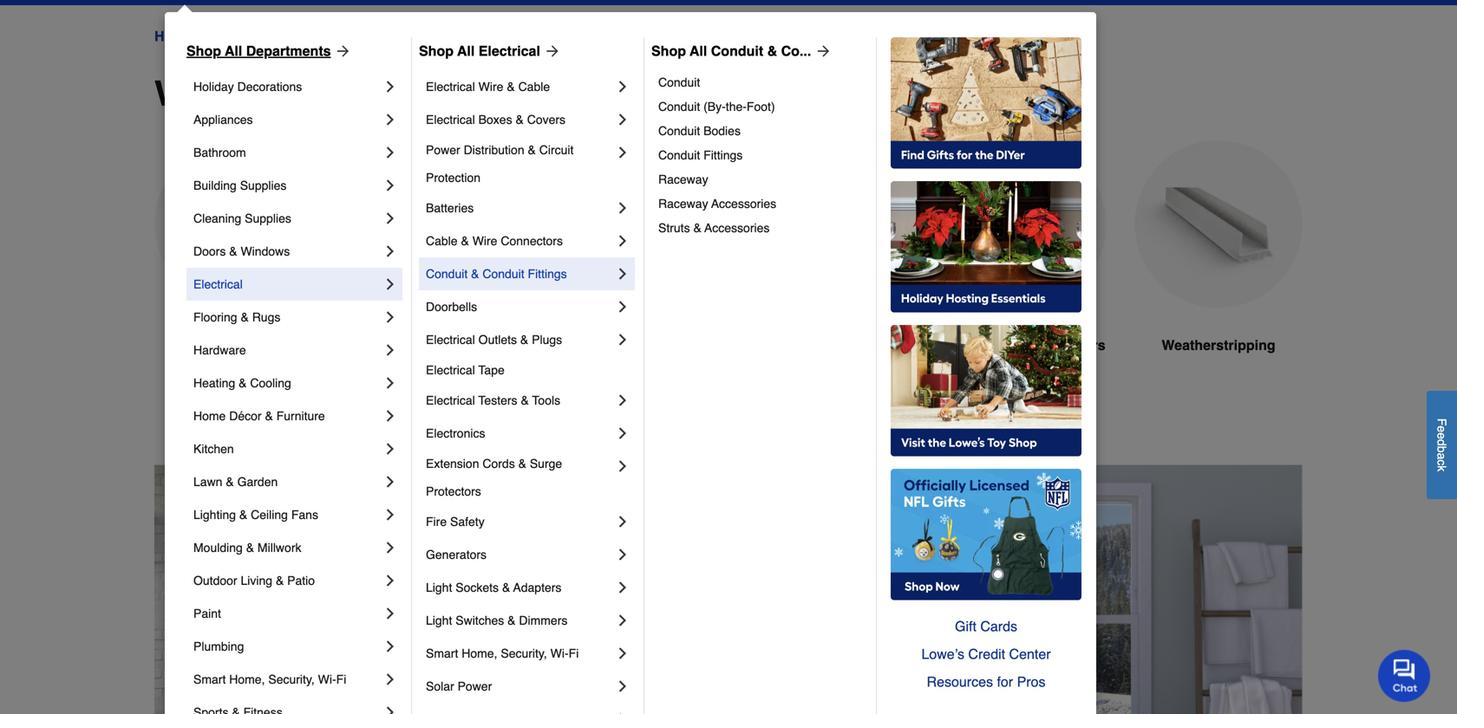 Task type: describe. For each thing, give the bounding box(es) containing it.
c
[[1436, 460, 1449, 466]]

1 vertical spatial cable
[[426, 234, 458, 248]]

raceway for raceway accessories
[[659, 197, 709, 211]]

heating & cooling
[[193, 377, 291, 390]]

cleaning supplies link
[[193, 202, 382, 235]]

1 vertical spatial wire
[[473, 234, 498, 248]]

solar power
[[426, 680, 492, 694]]

& left tools at the left bottom
[[521, 394, 529, 408]]

lighting & ceiling fans
[[193, 508, 318, 522]]

chevron right image for home décor & furniture
[[382, 408, 399, 425]]

connectors
[[501, 234, 563, 248]]

raceway accessories link
[[659, 192, 864, 216]]

electrical wire & cable link
[[426, 70, 614, 103]]

chevron right image for conduit & conduit fittings
[[614, 265, 632, 283]]

conduit fittings link
[[659, 143, 864, 167]]

chevron right image for kitchen
[[382, 441, 399, 458]]

electrical up electrical wire & cable link on the top of page
[[479, 43, 540, 59]]

center
[[1010, 647, 1051, 663]]

lowe's credit center
[[922, 647, 1051, 663]]

kitchen link
[[193, 433, 382, 466]]

gift cards link
[[891, 613, 1082, 641]]

chevron right image for electronics
[[614, 425, 632, 442]]

moulding & millwork link
[[193, 532, 382, 565]]

holiday
[[193, 80, 234, 94]]

shop for shop all conduit & co...
[[652, 43, 686, 59]]

chevron right image for building supplies
[[382, 177, 399, 194]]

building
[[193, 179, 237, 193]]

light sockets & adapters
[[426, 581, 562, 595]]

a blue six-lite, two-panel, shaker-style exterior door. image
[[154, 141, 323, 308]]

struts
[[659, 221, 690, 235]]

& right struts
[[694, 221, 702, 235]]

exterior doors
[[190, 338, 287, 354]]

chevron right image for electrical outlets & plugs
[[614, 331, 632, 349]]

shop all electrical link
[[419, 41, 561, 62]]

chevron right image for lighting & ceiling fans
[[382, 507, 399, 524]]

tools
[[532, 394, 561, 408]]

boxes
[[479, 113, 512, 127]]

openers
[[1050, 338, 1106, 354]]

& left rugs
[[241, 311, 249, 324]]

arrow right image
[[331, 43, 352, 60]]

rugs
[[252, 311, 281, 324]]

electrical for electrical testers & tools
[[426, 394, 475, 408]]

chat invite button image
[[1379, 650, 1432, 703]]

weatherstripping link
[[1135, 141, 1303, 398]]

home for home
[[154, 28, 193, 44]]

chevron right image for outdoor living & patio
[[382, 573, 399, 590]]

home, for the right smart home, security, wi-fi link
[[462, 647, 498, 661]]

chevron right image for light sockets & adapters
[[614, 580, 632, 597]]

electrical testers & tools
[[426, 394, 561, 408]]

garage doors & openers
[[940, 338, 1106, 354]]

struts & accessories
[[659, 221, 770, 235]]

smart for smart home, security, wi-fi link to the left
[[193, 673, 226, 687]]

chevron right image for electrical boxes & covers
[[614, 111, 632, 128]]

doors inside "doors & windows" link
[[193, 245, 226, 259]]

& right sockets
[[502, 581, 510, 595]]

chevron right image for flooring & rugs
[[382, 309, 399, 326]]

protection
[[426, 171, 481, 185]]

hardware link
[[193, 334, 382, 367]]

electrical for electrical outlets & plugs
[[426, 333, 475, 347]]

1 e from the top
[[1436, 426, 1449, 433]]

arrow right image for shop all conduit & co...
[[811, 43, 832, 60]]

1 vertical spatial fi
[[336, 673, 346, 687]]

raceway for raceway
[[659, 173, 709, 187]]

furniture
[[277, 410, 325, 423]]

switches
[[456, 614, 504, 628]]

doors & windows link
[[193, 235, 382, 268]]

electrical for electrical boxes & covers
[[426, 113, 475, 127]]

paint
[[193, 607, 221, 621]]

chevron right image for solar power
[[614, 678, 632, 696]]

all for departments
[[225, 43, 242, 59]]

all for electrical
[[457, 43, 475, 59]]

& left dimmers
[[508, 614, 516, 628]]

conduit for conduit
[[659, 75, 700, 89]]

home link
[[154, 26, 193, 47]]

cooling
[[250, 377, 291, 390]]

outlets
[[479, 333, 517, 347]]

light sockets & adapters link
[[426, 572, 614, 605]]

generators
[[426, 548, 487, 562]]

& inside "link"
[[276, 574, 284, 588]]

chevron right image for cleaning supplies
[[382, 210, 399, 227]]

doorbells link
[[426, 291, 614, 324]]

accessories inside struts & accessories link
[[705, 221, 770, 235]]

plumbing link
[[193, 631, 382, 664]]

doors for garage doors & openers
[[992, 338, 1032, 354]]

chevron right image for electrical
[[382, 276, 399, 293]]

struts & accessories link
[[659, 216, 864, 240]]

gift cards
[[955, 619, 1018, 635]]

f
[[1436, 419, 1449, 426]]

chevron right image for holiday decorations
[[382, 78, 399, 95]]

smart home, security, wi-fi for smart home, security, wi-fi link to the left
[[193, 673, 346, 687]]

chevron right image for electrical wire & cable
[[614, 78, 632, 95]]

conduit (by-the-foot) link
[[659, 95, 864, 119]]

windows for windows & doors
[[154, 74, 306, 114]]

conduit up conduit link
[[711, 43, 764, 59]]

doors down arrow right icon
[[351, 74, 451, 114]]

a blue chamberlain garage door opener with two white light panels. image
[[939, 141, 1107, 308]]

moulding & millwork
[[193, 541, 301, 555]]

windows link
[[547, 141, 715, 398]]

extension cords & surge protectors
[[426, 457, 566, 499]]

dimmers
[[519, 614, 568, 628]]

all for conduit
[[690, 43, 707, 59]]

weatherstripping
[[1162, 338, 1276, 354]]

power distribution & circuit protection
[[426, 143, 577, 185]]

chevron right image for heating & cooling
[[382, 375, 399, 392]]

& right boxes
[[516, 113, 524, 127]]

raceway link
[[659, 167, 864, 192]]

the-
[[726, 100, 747, 114]]

arrow right image for shop all electrical
[[540, 43, 561, 60]]

d
[[1436, 440, 1449, 446]]

chevron right image for moulding & millwork
[[382, 540, 399, 557]]

solar power link
[[426, 671, 614, 704]]

electrical for electrical wire & cable
[[426, 80, 475, 94]]

batteries link
[[426, 192, 614, 225]]

supplies for cleaning supplies
[[245, 212, 291, 226]]

shop all conduit & co... link
[[652, 41, 832, 62]]

& down cleaning supplies
[[229, 245, 237, 259]]

chevron right image for appliances
[[382, 111, 399, 128]]

& right lawn
[[226, 475, 234, 489]]

shop all departments
[[187, 43, 331, 59]]

smart for the right smart home, security, wi-fi link
[[426, 647, 458, 661]]

surge
[[530, 457, 562, 471]]

fans
[[291, 508, 318, 522]]

resources
[[927, 675, 993, 691]]

safety
[[450, 515, 485, 529]]

hardware
[[193, 344, 246, 357]]

conduit for conduit & conduit fittings
[[426, 267, 468, 281]]

foot)
[[747, 100, 775, 114]]

flooring & rugs
[[193, 311, 281, 324]]

flooring & rugs link
[[193, 301, 382, 334]]

power inside power distribution & circuit protection
[[426, 143, 460, 157]]

chevron right image for light switches & dimmers
[[614, 613, 632, 630]]

fittings inside 'link'
[[704, 148, 743, 162]]

security, for the right smart home, security, wi-fi link
[[501, 647, 547, 661]]



Task type: vqa. For each thing, say whether or not it's contained in the screenshot.
THE LIGHT SWITCHES & DIMMERS
yes



Task type: locate. For each thing, give the bounding box(es) containing it.
light left switches
[[426, 614, 452, 628]]

patio
[[287, 574, 315, 588]]

appliances link
[[193, 103, 382, 136]]

doors right garage on the right top
[[992, 338, 1032, 354]]

garage doors & openers link
[[939, 141, 1107, 398]]

co...
[[781, 43, 811, 59]]

supplies inside "link"
[[245, 212, 291, 226]]

1 horizontal spatial cable
[[518, 80, 550, 94]]

cleaning supplies
[[193, 212, 291, 226]]

conduit for conduit bodies
[[659, 124, 700, 138]]

security, down plumbing link
[[268, 673, 315, 687]]

conduit (by-the-foot)
[[659, 100, 775, 114]]

2 arrow right image from the left
[[811, 43, 832, 60]]

1 light from the top
[[426, 581, 452, 595]]

outdoor living & patio link
[[193, 565, 382, 598]]

supplies for building supplies
[[240, 179, 287, 193]]

1 vertical spatial accessories
[[705, 221, 770, 235]]

1 horizontal spatial smart home, security, wi-fi link
[[426, 638, 614, 671]]

raceway down conduit fittings
[[659, 173, 709, 187]]

& down cable & wire connectors
[[471, 267, 479, 281]]

all up electrical wire & cable
[[457, 43, 475, 59]]

resources for pros link
[[891, 669, 1082, 697]]

conduit for conduit fittings
[[659, 148, 700, 162]]

0 vertical spatial home
[[154, 28, 193, 44]]

home,
[[462, 647, 498, 661], [229, 673, 265, 687]]

e up b
[[1436, 433, 1449, 440]]

electrical down doorbells
[[426, 333, 475, 347]]

fi down light switches & dimmers link
[[569, 647, 579, 661]]

a white three-panel, craftsman-style, prehung interior door with doorframe and hinges. image
[[351, 141, 519, 308]]

doors up the electrical tape
[[440, 338, 481, 354]]

supplies down building supplies link
[[245, 212, 291, 226]]

holiday hosting essentials. image
[[891, 181, 1082, 313]]

fittings
[[704, 148, 743, 162], [528, 267, 567, 281]]

lowe's
[[922, 647, 965, 663]]

k
[[1436, 466, 1449, 472]]

outdoor
[[193, 574, 237, 588]]

garden
[[237, 475, 278, 489]]

smart home, security, wi-fi down plumbing link
[[193, 673, 346, 687]]

shop up holiday
[[187, 43, 221, 59]]

windows right plugs
[[600, 338, 661, 354]]

0 vertical spatial power
[[426, 143, 460, 157]]

appliances
[[193, 113, 253, 127]]

visit the lowe's toy shop. image
[[891, 325, 1082, 457]]

1 all from the left
[[225, 43, 242, 59]]

electrical tape
[[426, 364, 505, 377]]

fi down plumbing link
[[336, 673, 346, 687]]

chevron right image for smart home, security, wi-fi
[[382, 672, 399, 689]]

advertisement region
[[154, 465, 1303, 715]]

2 vertical spatial windows
[[600, 338, 661, 354]]

interior doors
[[389, 338, 481, 354]]

0 horizontal spatial home
[[154, 28, 193, 44]]

1 horizontal spatial smart home, security, wi-fi
[[426, 647, 579, 661]]

0 vertical spatial supplies
[[240, 179, 287, 193]]

chevron right image for extension cords & surge protectors
[[614, 458, 632, 475]]

electrical wire & cable
[[426, 80, 550, 94]]

0 horizontal spatial smart home, security, wi-fi
[[193, 673, 346, 687]]

doors
[[351, 74, 451, 114], [193, 245, 226, 259], [247, 338, 287, 354], [440, 338, 481, 354], [992, 338, 1032, 354]]

conduit & conduit fittings
[[426, 267, 567, 281]]

1 horizontal spatial smart
[[426, 647, 458, 661]]

power up protection
[[426, 143, 460, 157]]

chevron right image for fire safety
[[614, 514, 632, 531]]

shop up conduit (by-the-foot)
[[652, 43, 686, 59]]

conduit up doorbells
[[426, 267, 468, 281]]

1 vertical spatial smart
[[193, 673, 226, 687]]

0 horizontal spatial fittings
[[528, 267, 567, 281]]

heating & cooling link
[[193, 367, 382, 400]]

supplies up cleaning supplies
[[240, 179, 287, 193]]

& right the cords
[[519, 457, 527, 471]]

& left plugs
[[521, 333, 529, 347]]

1 vertical spatial smart home, security, wi-fi
[[193, 673, 346, 687]]

& left ceiling
[[239, 508, 248, 522]]

doors for exterior doors
[[247, 338, 287, 354]]

0 vertical spatial cable
[[518, 80, 550, 94]]

departments
[[246, 43, 331, 59]]

& inside power distribution & circuit protection
[[528, 143, 536, 157]]

1 horizontal spatial wi-
[[551, 647, 569, 661]]

a barn door with a brown frame, three frosted glass panels, black hardware and a black track. image
[[743, 141, 911, 308]]

accessories inside raceway accessories link
[[712, 197, 777, 211]]

1 horizontal spatial security,
[[501, 647, 547, 661]]

& left openers
[[1036, 338, 1046, 354]]

electrical for electrical tape
[[426, 364, 475, 377]]

windows inside windows link
[[600, 338, 661, 354]]

a
[[1436, 453, 1449, 460]]

security, for smart home, security, wi-fi link to the left
[[268, 673, 315, 687]]

electrical outlets & plugs link
[[426, 324, 614, 357]]

2 light from the top
[[426, 614, 452, 628]]

b
[[1436, 446, 1449, 453]]

electrical link
[[193, 268, 382, 301]]

& down arrow right icon
[[316, 74, 341, 114]]

2 e from the top
[[1436, 433, 1449, 440]]

smart home, security, wi-fi down light switches & dimmers
[[426, 647, 579, 661]]

accessories down raceway accessories
[[705, 221, 770, 235]]

3 all from the left
[[690, 43, 707, 59]]

home, for smart home, security, wi-fi link to the left
[[229, 673, 265, 687]]

0 horizontal spatial arrow right image
[[540, 43, 561, 60]]

fi
[[569, 647, 579, 661], [336, 673, 346, 687]]

conduit for conduit (by-the-foot)
[[659, 100, 700, 114]]

conduit down cable & wire connectors
[[483, 267, 525, 281]]

& right décor
[[265, 410, 273, 423]]

circuit
[[539, 143, 574, 157]]

1 vertical spatial security,
[[268, 673, 315, 687]]

cable up covers
[[518, 80, 550, 94]]

1 vertical spatial light
[[426, 614, 452, 628]]

chevron right image for batteries
[[614, 200, 632, 217]]

generators link
[[426, 539, 614, 572]]

light down generators
[[426, 581, 452, 595]]

shop for shop all electrical
[[419, 43, 454, 59]]

conduit up conduit bodies
[[659, 100, 700, 114]]

wi-
[[551, 647, 569, 661], [318, 673, 336, 687]]

0 horizontal spatial wi-
[[318, 673, 336, 687]]

shop all conduit & co...
[[652, 43, 811, 59]]

heating
[[193, 377, 235, 390]]

home décor & furniture
[[193, 410, 325, 423]]

cords
[[483, 457, 515, 471]]

1 horizontal spatial all
[[457, 43, 475, 59]]

electrical down shop all electrical
[[426, 80, 475, 94]]

wi- down plumbing link
[[318, 673, 336, 687]]

windows & doors
[[154, 74, 451, 114]]

cable down batteries
[[426, 234, 458, 248]]

light for light switches & dimmers
[[426, 614, 452, 628]]

chevron right image
[[614, 78, 632, 95], [382, 111, 399, 128], [382, 210, 399, 227], [382, 276, 399, 293], [382, 309, 399, 326], [382, 342, 399, 359], [382, 375, 399, 392], [382, 408, 399, 425], [614, 425, 632, 442], [382, 507, 399, 524], [382, 540, 399, 557], [382, 573, 399, 590], [614, 580, 632, 597], [382, 606, 399, 623], [614, 613, 632, 630], [614, 646, 632, 663], [614, 678, 632, 696], [382, 705, 399, 715], [614, 711, 632, 715]]

0 horizontal spatial shop
[[187, 43, 221, 59]]

chevron right image for paint
[[382, 606, 399, 623]]

chevron right image for plumbing
[[382, 639, 399, 656]]

1 horizontal spatial home
[[193, 410, 226, 423]]

moulding
[[193, 541, 243, 555]]

0 vertical spatial raceway
[[659, 173, 709, 187]]

wi- for the right smart home, security, wi-fi link
[[551, 647, 569, 661]]

cable & wire connectors
[[426, 234, 563, 248]]

0 horizontal spatial smart home, security, wi-fi link
[[193, 664, 382, 697]]

light for light sockets & adapters
[[426, 581, 452, 595]]

chevron right image for lawn & garden
[[382, 474, 399, 491]]

0 horizontal spatial home,
[[229, 673, 265, 687]]

&
[[768, 43, 778, 59], [316, 74, 341, 114], [507, 80, 515, 94], [516, 113, 524, 127], [528, 143, 536, 157], [694, 221, 702, 235], [461, 234, 469, 248], [229, 245, 237, 259], [471, 267, 479, 281], [241, 311, 249, 324], [521, 333, 529, 347], [1036, 338, 1046, 354], [239, 377, 247, 390], [521, 394, 529, 408], [265, 410, 273, 423], [519, 457, 527, 471], [226, 475, 234, 489], [239, 508, 248, 522], [246, 541, 254, 555], [276, 574, 284, 588], [502, 581, 510, 595], [508, 614, 516, 628]]

electronics link
[[426, 417, 614, 450]]

batteries
[[426, 201, 474, 215]]

fire safety link
[[426, 506, 614, 539]]

accessories up struts & accessories link
[[712, 197, 777, 211]]

ceiling
[[251, 508, 288, 522]]

1 vertical spatial home,
[[229, 673, 265, 687]]

0 horizontal spatial smart
[[193, 673, 226, 687]]

& up the electrical boxes & covers link
[[507, 80, 515, 94]]

raceway inside raceway accessories link
[[659, 197, 709, 211]]

exterior doors link
[[154, 141, 323, 398]]

wire up boxes
[[479, 80, 504, 94]]

electrical up flooring
[[193, 278, 243, 292]]

1 arrow right image from the left
[[540, 43, 561, 60]]

1 vertical spatial raceway
[[659, 197, 709, 211]]

chevron right image
[[382, 78, 399, 95], [614, 111, 632, 128], [382, 144, 399, 161], [614, 144, 632, 161], [382, 177, 399, 194], [614, 200, 632, 217], [614, 233, 632, 250], [382, 243, 399, 260], [614, 265, 632, 283], [614, 298, 632, 316], [614, 331, 632, 349], [614, 392, 632, 410], [382, 441, 399, 458], [614, 458, 632, 475], [382, 474, 399, 491], [614, 514, 632, 531], [614, 547, 632, 564], [382, 639, 399, 656], [382, 672, 399, 689]]

doors down rugs
[[247, 338, 287, 354]]

1 shop from the left
[[187, 43, 221, 59]]

electrical down "interior doors" at left
[[426, 364, 475, 377]]

all
[[225, 43, 242, 59], [457, 43, 475, 59], [690, 43, 707, 59]]

1 horizontal spatial shop
[[419, 43, 454, 59]]

home, down plumbing
[[229, 673, 265, 687]]

arrow right image
[[540, 43, 561, 60], [811, 43, 832, 60]]

a piece of white weatherstripping. image
[[1135, 141, 1303, 308]]

electronics
[[426, 427, 485, 441]]

1 raceway from the top
[[659, 173, 709, 187]]

shop for shop all departments
[[187, 43, 221, 59]]

arrow right image up conduit link
[[811, 43, 832, 60]]

0 horizontal spatial security,
[[268, 673, 315, 687]]

all up (by-
[[690, 43, 707, 59]]

0 vertical spatial light
[[426, 581, 452, 595]]

0 vertical spatial wi-
[[551, 647, 569, 661]]

smart home, security, wi-fi link down light switches & dimmers
[[426, 638, 614, 671]]

doorbells
[[426, 300, 477, 314]]

garage
[[940, 338, 988, 354]]

0 vertical spatial wire
[[479, 80, 504, 94]]

protectors
[[426, 485, 481, 499]]

outdoor living & patio
[[193, 574, 315, 588]]

holiday decorations link
[[193, 70, 382, 103]]

doors inside garage doors & openers 'link'
[[992, 338, 1032, 354]]

1 vertical spatial power
[[458, 680, 492, 694]]

electrical up electronics
[[426, 394, 475, 408]]

None search field
[[549, 0, 1022, 7]]

chevron right image for bathroom
[[382, 144, 399, 161]]

fire
[[426, 515, 447, 529]]

doors down cleaning
[[193, 245, 226, 259]]

& left cooling
[[239, 377, 247, 390]]

windows inside "doors & windows" link
[[241, 245, 290, 259]]

0 horizontal spatial fi
[[336, 673, 346, 687]]

& left millwork
[[246, 541, 254, 555]]

1 horizontal spatial fittings
[[704, 148, 743, 162]]

flooring
[[193, 311, 237, 324]]

2 horizontal spatial all
[[690, 43, 707, 59]]

smart home, security, wi-fi for the right smart home, security, wi-fi link
[[426, 647, 579, 661]]

1 horizontal spatial home,
[[462, 647, 498, 661]]

a black double-hung window with six panes. image
[[547, 141, 715, 308]]

home, down switches
[[462, 647, 498, 661]]

home for home décor & furniture
[[193, 410, 226, 423]]

0 vertical spatial security,
[[501, 647, 547, 661]]

3 shop from the left
[[652, 43, 686, 59]]

arrow right image inside shop all conduit & co... link
[[811, 43, 832, 60]]

power distribution & circuit protection link
[[426, 136, 614, 192]]

conduit & conduit fittings link
[[426, 258, 614, 291]]

power right solar
[[458, 680, 492, 694]]

cable & wire connectors link
[[426, 225, 614, 258]]

chevron right image for electrical testers & tools
[[614, 392, 632, 410]]

1 vertical spatial wi-
[[318, 673, 336, 687]]

0 vertical spatial fi
[[569, 647, 579, 661]]

smart down plumbing
[[193, 673, 226, 687]]

windows down cleaning supplies "link"
[[241, 245, 290, 259]]

wi- down dimmers
[[551, 647, 569, 661]]

windows for windows
[[600, 338, 661, 354]]

0 vertical spatial home,
[[462, 647, 498, 661]]

& down batteries
[[461, 234, 469, 248]]

chevron right image for doors & windows
[[382, 243, 399, 260]]

wi- for smart home, security, wi-fi link to the left
[[318, 673, 336, 687]]

chevron right image for power distribution & circuit protection
[[614, 144, 632, 161]]

doors inside interior doors link
[[440, 338, 481, 354]]

2 raceway from the top
[[659, 197, 709, 211]]

0 vertical spatial accessories
[[712, 197, 777, 211]]

home
[[154, 28, 193, 44], [193, 410, 226, 423]]

find gifts for the diyer. image
[[891, 37, 1082, 169]]

doors for interior doors
[[440, 338, 481, 354]]

e up d
[[1436, 426, 1449, 433]]

0 vertical spatial fittings
[[704, 148, 743, 162]]

lowe's credit center link
[[891, 641, 1082, 669]]

& left co...
[[768, 43, 778, 59]]

0 vertical spatial windows
[[154, 74, 306, 114]]

conduit down conduit bodies
[[659, 148, 700, 162]]

chevron right image for cable & wire connectors
[[614, 233, 632, 250]]

décor
[[229, 410, 262, 423]]

chevron right image for doorbells
[[614, 298, 632, 316]]

conduit fittings
[[659, 148, 743, 162]]

electrical left boxes
[[426, 113, 475, 127]]

all up holiday decorations
[[225, 43, 242, 59]]

electrical inside 'link'
[[426, 394, 475, 408]]

0 horizontal spatial cable
[[426, 234, 458, 248]]

& left patio
[[276, 574, 284, 588]]

doors inside exterior doors link
[[247, 338, 287, 354]]

0 vertical spatial smart home, security, wi-fi
[[426, 647, 579, 661]]

& left "circuit"
[[528, 143, 536, 157]]

shop up electrical wire & cable
[[419, 43, 454, 59]]

officially licensed n f l gifts. shop now. image
[[891, 469, 1082, 601]]

chevron right image for smart home, security, wi-fi
[[614, 646, 632, 663]]

windows down shop all departments
[[154, 74, 306, 114]]

interior
[[389, 338, 437, 354]]

chevron right image for generators
[[614, 547, 632, 564]]

arrow right image inside shop all electrical link
[[540, 43, 561, 60]]

conduit bodies
[[659, 124, 741, 138]]

fittings down bodies
[[704, 148, 743, 162]]

smart home, security, wi-fi link down paint link
[[193, 664, 382, 697]]

f e e d b a c k
[[1436, 419, 1449, 472]]

extension
[[426, 457, 479, 471]]

& inside extension cords & surge protectors
[[519, 457, 527, 471]]

kitchen
[[193, 442, 234, 456]]

cards
[[981, 619, 1018, 635]]

(by-
[[704, 100, 726, 114]]

2 horizontal spatial shop
[[652, 43, 686, 59]]

wire up conduit & conduit fittings
[[473, 234, 498, 248]]

smart up solar
[[426, 647, 458, 661]]

raceway inside raceway link
[[659, 173, 709, 187]]

1 horizontal spatial arrow right image
[[811, 43, 832, 60]]

resources for pros
[[927, 675, 1046, 691]]

1 vertical spatial fittings
[[528, 267, 567, 281]]

conduit up conduit fittings
[[659, 124, 700, 138]]

security, down light switches & dimmers link
[[501, 647, 547, 661]]

fittings down connectors
[[528, 267, 567, 281]]

shop
[[187, 43, 221, 59], [419, 43, 454, 59], [652, 43, 686, 59]]

raceway up struts
[[659, 197, 709, 211]]

1 vertical spatial supplies
[[245, 212, 291, 226]]

tape
[[479, 364, 505, 377]]

conduit inside 'link'
[[659, 148, 700, 162]]

chevron right image for hardware
[[382, 342, 399, 359]]

2 all from the left
[[457, 43, 475, 59]]

conduit up conduit (by-the-foot)
[[659, 75, 700, 89]]

0 vertical spatial smart
[[426, 647, 458, 661]]

for
[[997, 675, 1014, 691]]

1 vertical spatial home
[[193, 410, 226, 423]]

bathroom
[[193, 146, 246, 160]]

distribution
[[464, 143, 525, 157]]

lawn
[[193, 475, 223, 489]]

1 vertical spatial windows
[[241, 245, 290, 259]]

arrow right image up electrical wire & cable link on the top of page
[[540, 43, 561, 60]]

light switches & dimmers link
[[426, 605, 614, 638]]

0 horizontal spatial all
[[225, 43, 242, 59]]

power
[[426, 143, 460, 157], [458, 680, 492, 694]]

millwork
[[258, 541, 301, 555]]

2 shop from the left
[[419, 43, 454, 59]]

1 horizontal spatial fi
[[569, 647, 579, 661]]



